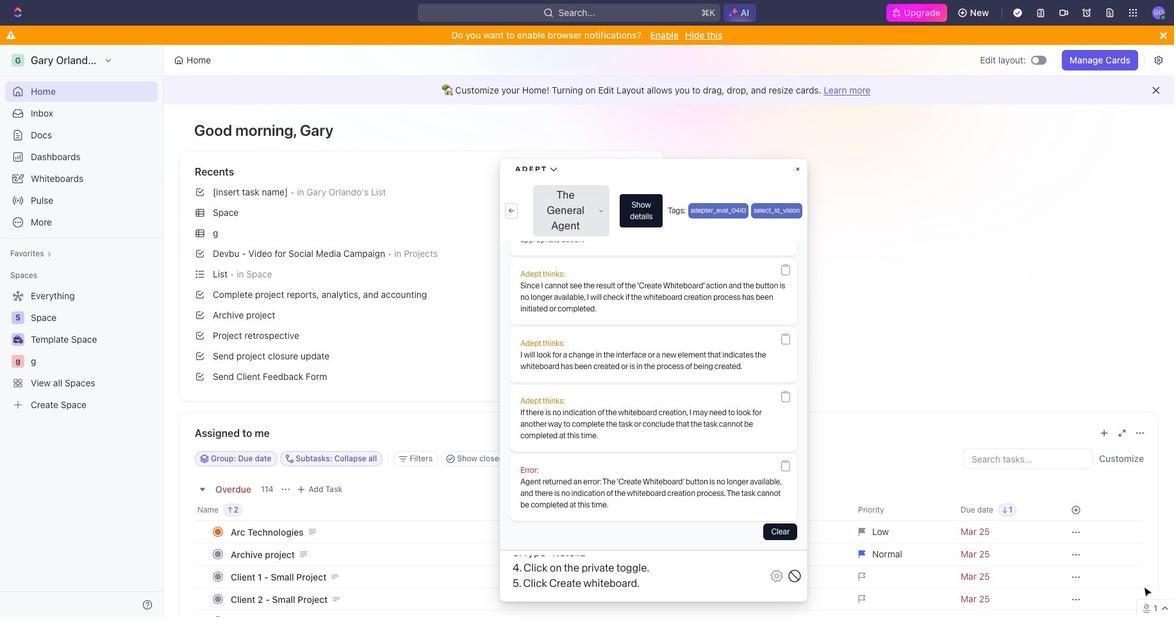 Task type: locate. For each thing, give the bounding box(es) containing it.
tree
[[5, 286, 158, 415]]

alert
[[163, 76, 1175, 105]]

Search tasks... text field
[[964, 449, 1093, 469]]

gary orlando's workspace, , element
[[12, 54, 24, 67]]

space, , element
[[12, 312, 24, 324]]

tree inside sidebar navigation
[[5, 286, 158, 415]]

sidebar navigation
[[0, 45, 166, 617]]



Task type: vqa. For each thing, say whether or not it's contained in the screenshot.
Space, , element
yes



Task type: describe. For each thing, give the bounding box(es) containing it.
business time image
[[13, 336, 23, 344]]

g, , element
[[12, 355, 24, 368]]



